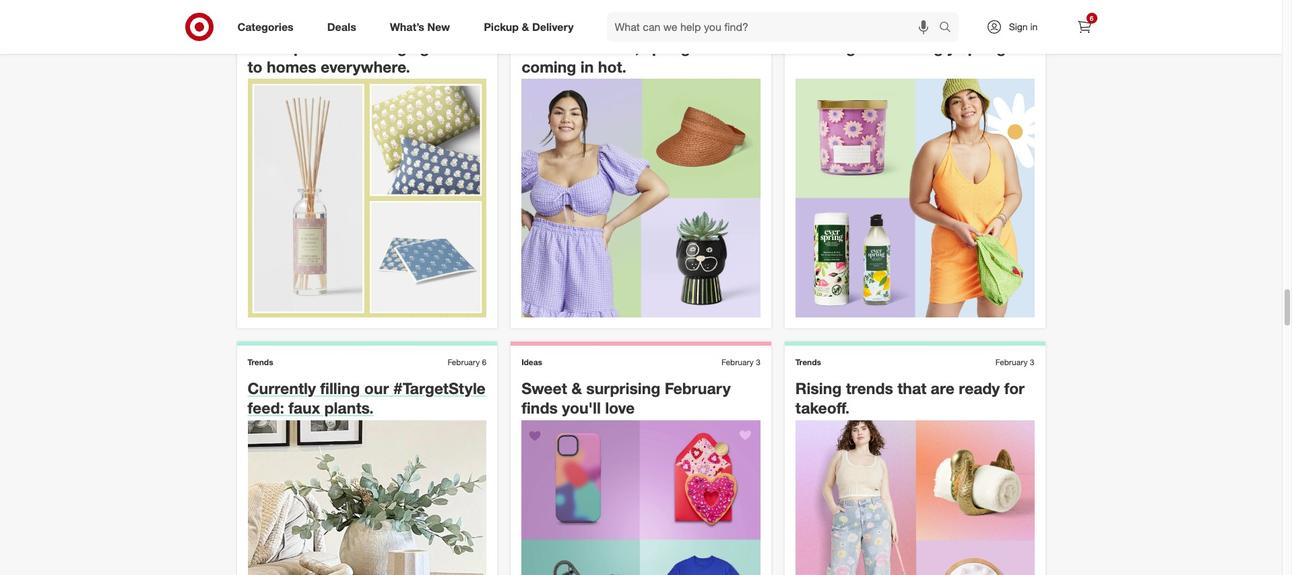 Task type: describe. For each thing, give the bounding box(es) containing it.
deals
[[327, 20, 356, 33]]

february 6
[[448, 358, 486, 368]]

things
[[818, 38, 864, 57]]

1 is from the left
[[589, 38, 601, 57]]

currently
[[248, 379, 316, 398]]

filling
[[320, 379, 360, 398]]

search button
[[933, 12, 965, 44]]

block prints are bringing cheer to homes everywhere. image
[[248, 79, 486, 318]]

sign in link
[[974, 12, 1059, 42]]

pickup
[[484, 20, 519, 33]]

currently filling our #targetstyle feed: faux plants.
[[248, 379, 486, 418]]

february for rising trends that are ﻿﻿ready for takeoff.
[[996, 358, 1028, 368]]

what's new
[[390, 20, 450, 33]]

homes
[[267, 57, 316, 76]]

for
[[1004, 379, 1025, 398]]

hot.
[[598, 57, 626, 76]]

trends
[[846, 379, 893, 398]]

that
[[897, 379, 926, 398]]

february inside sweet & surprising february finds you'll love
[[665, 379, 731, 398]]

refreshingly
[[868, 38, 955, 57]]

block prints are bringing cheer to homes everywhere.
[[248, 38, 476, 76]]

february for currently filling our #targetstyle feed: faux plants.
[[448, 358, 480, 368]]

ideas for sweet & surprising february finds you'll love
[[522, 358, 542, 368]]

bringing
[[369, 38, 429, 57]]

#targetstyle
[[393, 379, 486, 398]]

new
[[427, 20, 450, 33]]

february for sweet & surprising february finds you'll love
[[722, 358, 754, 368]]

to
[[248, 57, 262, 76]]

plants.
[[324, 399, 374, 418]]

march 10
[[452, 16, 486, 26]]

6 inside 6 link
[[1090, 14, 1094, 22]]

trends for currently filling our #targetstyle feed: faux plants.
[[248, 358, 273, 368]]

﻿﻿ready
[[959, 379, 1000, 398]]

delivery
[[532, 20, 574, 33]]

3 for rising trends that are ﻿﻿ready for takeoff.
[[1030, 358, 1034, 368]]

rising
[[795, 379, 842, 398]]

feed:
[[248, 399, 284, 418]]

3 for the wait is over, spring is coming in hot.
[[756, 16, 760, 26]]

surprising
[[586, 379, 660, 398]]

pickup & delivery link
[[472, 12, 591, 42]]

cheer
[[434, 38, 476, 57]]

search
[[933, 21, 965, 35]]

you'll
[[562, 399, 601, 418]]

block
[[248, 38, 289, 57]]

over,
[[605, 38, 639, 57]]

spring.
[[960, 38, 1010, 57]]

3 for sweet & surprising february finds you'll love
[[756, 358, 760, 368]]



Task type: locate. For each thing, give the bounding box(es) containing it.
in left the hot.
[[581, 57, 594, 76]]

march
[[452, 16, 475, 26], [731, 16, 754, 26]]

categories
[[237, 20, 294, 33]]

& for sweet
[[571, 379, 582, 398]]

february 3 for sweet & surprising february finds you'll love
[[722, 358, 760, 368]]

6 right 24
[[1090, 14, 1094, 22]]

are right that
[[931, 379, 955, 398]]

& up the
[[522, 20, 529, 33]]

the
[[522, 38, 549, 57]]

1 horizontal spatial are
[[931, 379, 955, 398]]

ideas up sweet
[[522, 358, 542, 368]]

1 vertical spatial are
[[931, 379, 955, 398]]

sweet & surprising february finds you'll love image
[[522, 421, 760, 576]]

1 horizontal spatial is
[[694, 38, 707, 57]]

& up you'll
[[571, 379, 582, 398]]

1 horizontal spatial 6
[[1090, 14, 1094, 22]]

trends for rising trends that are ﻿﻿ready for takeoff.
[[795, 358, 821, 368]]

2 march from the left
[[731, 16, 754, 26]]

sign in
[[1009, 21, 1038, 32]]

trends up currently
[[248, 358, 273, 368]]

0 horizontal spatial is
[[589, 38, 601, 57]]

prints
[[294, 38, 336, 57]]

currently filling our #targetstyle feed: faux plants. image
[[248, 421, 486, 576]]

1 ideas from the top
[[522, 16, 542, 26]]

in inside 'link'
[[1030, 21, 1038, 32]]

1 horizontal spatial in
[[1030, 21, 1038, 32]]

everywhere.
[[321, 57, 410, 76]]

our
[[364, 379, 389, 398]]

1 vertical spatial 6
[[482, 358, 486, 368]]

1 horizontal spatial march
[[731, 16, 754, 26]]

&
[[522, 20, 529, 33], [571, 379, 582, 398]]

in
[[1030, 21, 1038, 32], [581, 57, 594, 76]]

categories link
[[226, 12, 310, 42]]

are inside block prints are bringing cheer to homes everywhere.
[[340, 38, 364, 57]]

deals link
[[316, 12, 373, 42]]

trends up block
[[248, 16, 273, 26]]

rising trends that are ﻿﻿ready for takeoff.
[[795, 379, 1025, 418]]

february 3
[[722, 358, 760, 368], [996, 358, 1034, 368]]

trends
[[248, 16, 273, 26], [248, 358, 273, 368], [795, 358, 821, 368]]

takeoff.
[[795, 399, 850, 418]]

february 3 for rising trends that are ﻿﻿ready for takeoff.
[[996, 358, 1034, 368]]

ideas for the wait is over, spring is coming in hot.
[[522, 16, 542, 26]]

love
[[605, 399, 635, 418]]

march for the wait is over, spring is coming in hot.
[[731, 16, 754, 26]]

march for block prints are bringing cheer to homes everywhere.
[[452, 16, 475, 26]]

2 february 3 from the left
[[996, 358, 1034, 368]]

1 february 3 from the left
[[722, 358, 760, 368]]

coming
[[522, 57, 576, 76]]

is right the wait
[[589, 38, 601, 57]]

faux
[[289, 399, 320, 418]]

1 vertical spatial ideas
[[522, 358, 542, 368]]

pickup & delivery
[[484, 20, 574, 33]]

all things refreshingly spring.
[[795, 38, 1010, 57]]

2 is from the left
[[694, 38, 707, 57]]

wait
[[553, 38, 584, 57]]

all
[[795, 38, 814, 57]]

1 vertical spatial in
[[581, 57, 594, 76]]

0 horizontal spatial march
[[452, 16, 475, 26]]

sweet & surprising february finds you'll love
[[522, 379, 731, 418]]

what's
[[390, 20, 424, 33]]

3
[[756, 16, 760, 26], [756, 358, 760, 368], [1030, 358, 1034, 368]]

1 march from the left
[[452, 16, 475, 26]]

sign
[[1009, 21, 1028, 32]]

0 horizontal spatial in
[[581, 57, 594, 76]]

0 horizontal spatial february 3
[[722, 358, 760, 368]]

are
[[340, 38, 364, 57], [931, 379, 955, 398]]

what's new link
[[378, 12, 467, 42]]

10
[[477, 16, 486, 26]]

february
[[991, 16, 1023, 26], [448, 358, 480, 368], [722, 358, 754, 368], [996, 358, 1028, 368], [665, 379, 731, 398]]

6
[[1090, 14, 1094, 22], [482, 358, 486, 368]]

0 vertical spatial are
[[340, 38, 364, 57]]

1 horizontal spatial february 3
[[996, 358, 1034, 368]]

What can we help you find? suggestions appear below search field
[[607, 12, 942, 42]]

0 horizontal spatial &
[[522, 20, 529, 33]]

24
[[1025, 16, 1034, 26]]

& for pickup
[[522, 20, 529, 33]]

2 ideas from the top
[[522, 358, 542, 368]]

0 vertical spatial &
[[522, 20, 529, 33]]

is
[[589, 38, 601, 57], [694, 38, 707, 57]]

sweet
[[522, 379, 567, 398]]

rising trends that are ﻿﻿ready for takeoff. image
[[795, 421, 1034, 576]]

ideas
[[522, 16, 542, 26], [522, 358, 542, 368]]

is right spring at top
[[694, 38, 707, 57]]

finds
[[522, 399, 558, 418]]

ideas up the
[[522, 16, 542, 26]]

in inside the wait is over, spring is coming in hot.
[[581, 57, 594, 76]]

february 24
[[991, 16, 1034, 26]]

& inside sweet & surprising february finds you'll love
[[571, 379, 582, 398]]

1 horizontal spatial &
[[571, 379, 582, 398]]

0 vertical spatial ideas
[[522, 16, 542, 26]]

0 horizontal spatial 6
[[482, 358, 486, 368]]

the wait is over, spring is coming in hot. image
[[522, 79, 760, 318]]

trends up rising
[[795, 358, 821, 368]]

spring
[[644, 38, 690, 57]]

0 vertical spatial 6
[[1090, 14, 1094, 22]]

0 vertical spatial in
[[1030, 21, 1038, 32]]

6 link
[[1069, 12, 1099, 42]]

1 vertical spatial &
[[571, 379, 582, 398]]

march 3
[[731, 16, 760, 26]]

6 up the #targetstyle
[[482, 358, 486, 368]]

are inside rising trends that are ﻿﻿ready for takeoff.
[[931, 379, 955, 398]]

in right sign
[[1030, 21, 1038, 32]]

are down deals
[[340, 38, 364, 57]]

all things refreshingly spring. image
[[795, 79, 1034, 318]]

0 horizontal spatial are
[[340, 38, 364, 57]]

trends for block prints are bringing cheer to homes everywhere.
[[248, 16, 273, 26]]

the wait is over, spring is coming in hot.
[[522, 38, 707, 76]]



Task type: vqa. For each thing, say whether or not it's contained in the screenshot.
on to the top
no



